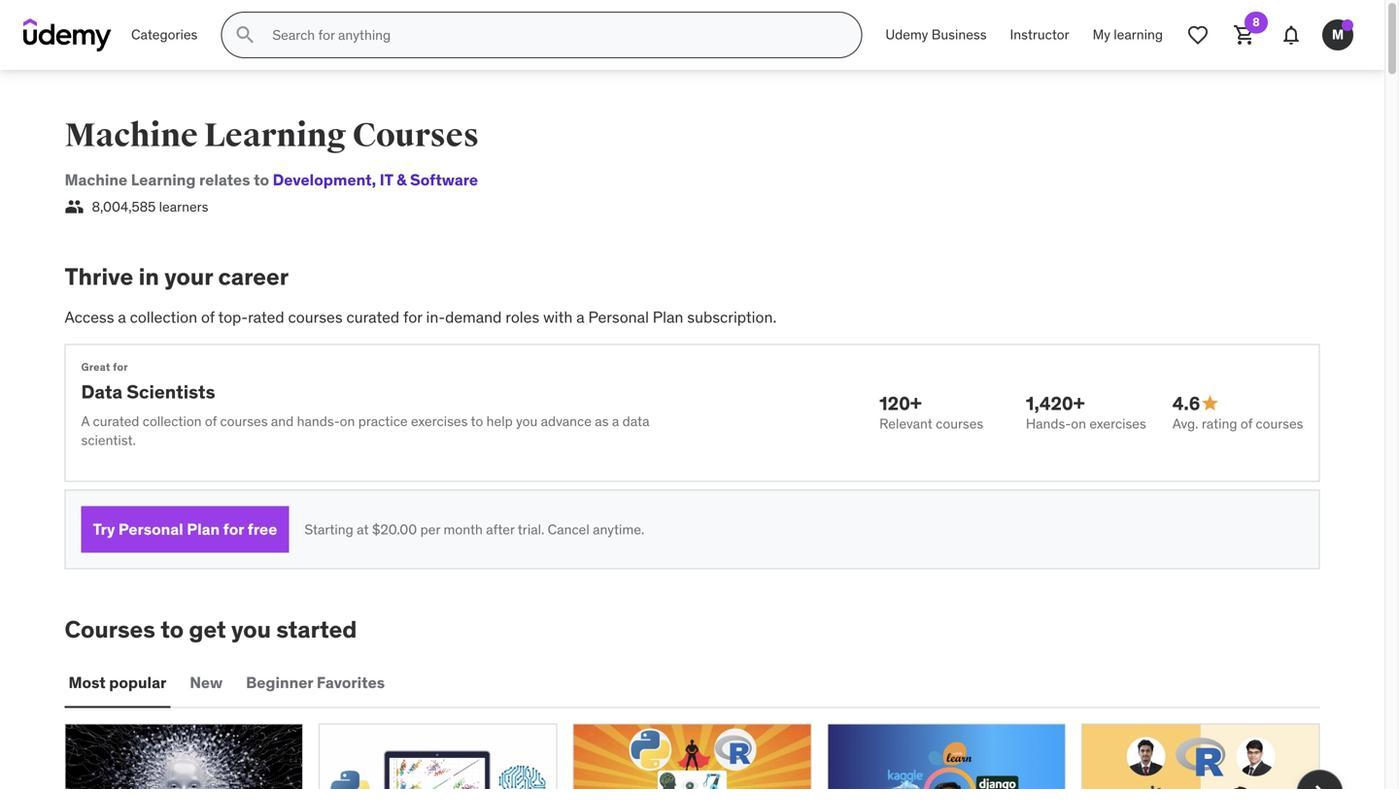 Task type: locate. For each thing, give the bounding box(es) containing it.
curated up scientist.
[[93, 413, 139, 430]]

collection
[[130, 308, 197, 327], [143, 413, 202, 430]]

courses
[[288, 308, 343, 327], [220, 413, 268, 430], [936, 416, 984, 433], [1256, 416, 1303, 433]]

0 horizontal spatial plan
[[187, 520, 220, 540]]

learning up 8,004,585 learners
[[131, 170, 196, 190]]

to left help
[[471, 413, 483, 430]]

0 horizontal spatial on
[[340, 413, 355, 430]]

avg. rating of courses
[[1172, 416, 1303, 433]]

0 vertical spatial machine
[[65, 116, 198, 156]]

1 vertical spatial personal
[[118, 520, 183, 540]]

you
[[516, 413, 538, 430], [231, 616, 271, 645]]

courses
[[352, 116, 479, 156], [65, 616, 155, 645]]

data
[[81, 380, 123, 404]]

beginner favorites
[[246, 673, 385, 693]]

learning for relates
[[131, 170, 196, 190]]

on
[[340, 413, 355, 430], [1071, 416, 1086, 433]]

machine
[[65, 116, 198, 156], [65, 170, 127, 190]]

starting
[[304, 521, 353, 539]]

courses right "relevant"
[[936, 416, 984, 433]]

exercises inside 1,420+ hands-on exercises
[[1090, 416, 1146, 433]]

learning for courses
[[204, 116, 346, 156]]

1 horizontal spatial learning
[[204, 116, 346, 156]]

your
[[164, 263, 213, 292]]

2 horizontal spatial a
[[612, 413, 619, 430]]

carousel element
[[65, 724, 1343, 790]]

at
[[357, 521, 369, 539]]

learning up machine learning relates to development it & software
[[204, 116, 346, 156]]

a inside "great for data scientists a curated collection of courses and hands-on practice exercises to help you advance as a data scientist."
[[612, 413, 619, 430]]

8 link
[[1221, 12, 1268, 58]]

great
[[81, 360, 110, 374]]

for
[[403, 308, 422, 327], [113, 360, 128, 374], [223, 520, 244, 540]]

1 horizontal spatial plan
[[653, 308, 683, 327]]

1 horizontal spatial personal
[[588, 308, 649, 327]]

to right relates
[[254, 170, 269, 190]]

0 horizontal spatial courses
[[65, 616, 155, 645]]

demand
[[445, 308, 502, 327]]

a
[[118, 308, 126, 327], [576, 308, 585, 327], [612, 413, 619, 430]]

thrive in your career element
[[65, 263, 1320, 570]]

2 horizontal spatial to
[[471, 413, 483, 430]]

submit search image
[[234, 23, 257, 47]]

top-
[[218, 308, 248, 327]]

on down 1,420+
[[1071, 416, 1086, 433]]

learning
[[204, 116, 346, 156], [131, 170, 196, 190]]

courses up it & software 'link' at the left of the page
[[352, 116, 479, 156]]

1 vertical spatial curated
[[93, 413, 139, 430]]

curated
[[346, 308, 400, 327], [93, 413, 139, 430]]

of left top-
[[201, 308, 215, 327]]

as
[[595, 413, 609, 430]]

to left get
[[161, 616, 184, 645]]

starting at $20.00 per month after trial. cancel anytime.
[[304, 521, 644, 539]]

collection down scientists in the left of the page
[[143, 413, 202, 430]]

exercises left avg.
[[1090, 416, 1146, 433]]

development
[[273, 170, 372, 190]]

1 horizontal spatial on
[[1071, 416, 1086, 433]]

1 vertical spatial learning
[[131, 170, 196, 190]]

small image up rating
[[1200, 394, 1220, 414]]

data scientists link
[[81, 380, 215, 404]]

0 vertical spatial to
[[254, 170, 269, 190]]

1 vertical spatial for
[[113, 360, 128, 374]]

udemy business link
[[874, 12, 998, 58]]

development link
[[273, 170, 372, 190]]

you right get
[[231, 616, 271, 645]]

on left practice
[[340, 413, 355, 430]]

8,004,585 learners
[[92, 198, 208, 216]]

collection inside "great for data scientists a curated collection of courses and hands-on practice exercises to help you advance as a data scientist."
[[143, 413, 202, 430]]

courses left and on the left bottom
[[220, 413, 268, 430]]

relevant
[[879, 416, 933, 433]]

collection down thrive in your career
[[130, 308, 197, 327]]

plan inside try personal plan for free link
[[187, 520, 220, 540]]

0 horizontal spatial to
[[161, 616, 184, 645]]

plan left free
[[187, 520, 220, 540]]

0 vertical spatial learning
[[204, 116, 346, 156]]

avg.
[[1172, 416, 1199, 433]]

a right with
[[576, 308, 585, 327]]

1 vertical spatial you
[[231, 616, 271, 645]]

1 horizontal spatial small image
[[1200, 394, 1220, 414]]

1 vertical spatial collection
[[143, 413, 202, 430]]

small image
[[65, 197, 84, 217], [1200, 394, 1220, 414]]

0 horizontal spatial personal
[[118, 520, 183, 540]]

curated left in-
[[346, 308, 400, 327]]

0 vertical spatial curated
[[346, 308, 400, 327]]

1 horizontal spatial you
[[516, 413, 538, 430]]

for right great
[[113, 360, 128, 374]]

1 horizontal spatial exercises
[[1090, 416, 1146, 433]]

exercises right practice
[[411, 413, 468, 430]]

1 horizontal spatial a
[[576, 308, 585, 327]]

120+ relevant courses
[[879, 392, 984, 433]]

0 vertical spatial small image
[[65, 197, 84, 217]]

2 horizontal spatial for
[[403, 308, 422, 327]]

$20.00
[[372, 521, 417, 539]]

instructor link
[[998, 12, 1081, 58]]

1 horizontal spatial for
[[223, 520, 244, 540]]

for left free
[[223, 520, 244, 540]]

8
[[1253, 15, 1260, 30]]

a right as
[[612, 413, 619, 430]]

2 machine from the top
[[65, 170, 127, 190]]

0 vertical spatial personal
[[588, 308, 649, 327]]

1 vertical spatial small image
[[1200, 394, 1220, 414]]

0 vertical spatial collection
[[130, 308, 197, 327]]

1 horizontal spatial curated
[[346, 308, 400, 327]]

plan left subscription. on the top of page
[[653, 308, 683, 327]]

1 vertical spatial plan
[[187, 520, 220, 540]]

1 vertical spatial machine
[[65, 170, 127, 190]]

cancel
[[548, 521, 590, 539]]

2 vertical spatial for
[[223, 520, 244, 540]]

categories
[[131, 26, 198, 43]]

1 machine from the top
[[65, 116, 198, 156]]

access
[[65, 308, 114, 327]]

personal
[[588, 308, 649, 327], [118, 520, 183, 540]]

0 horizontal spatial a
[[118, 308, 126, 327]]

0 horizontal spatial for
[[113, 360, 128, 374]]

courses up most popular
[[65, 616, 155, 645]]

to
[[254, 170, 269, 190], [471, 413, 483, 430], [161, 616, 184, 645]]

0 horizontal spatial learning
[[131, 170, 196, 190]]

of
[[201, 308, 215, 327], [205, 413, 217, 430], [1241, 416, 1253, 433]]

a right access
[[118, 308, 126, 327]]

for left in-
[[403, 308, 422, 327]]

courses right rating
[[1256, 416, 1303, 433]]

thrive
[[65, 263, 133, 292]]

with
[[543, 308, 573, 327]]

1 horizontal spatial courses
[[352, 116, 479, 156]]

beginner
[[246, 673, 313, 693]]

0 horizontal spatial curated
[[93, 413, 139, 430]]

0 vertical spatial plan
[[653, 308, 683, 327]]

small image left 8,004,585
[[65, 197, 84, 217]]

machine learning relates to development it & software
[[65, 170, 478, 190]]

personal right try
[[118, 520, 183, 540]]

0 horizontal spatial exercises
[[411, 413, 468, 430]]

you right help
[[516, 413, 538, 430]]

favorites
[[317, 673, 385, 693]]

exercises
[[411, 413, 468, 430], [1090, 416, 1146, 433]]

personal right with
[[588, 308, 649, 327]]

1 vertical spatial to
[[471, 413, 483, 430]]

plan
[[653, 308, 683, 327], [187, 520, 220, 540]]

per
[[420, 521, 440, 539]]

0 horizontal spatial small image
[[65, 197, 84, 217]]

of down scientists in the left of the page
[[205, 413, 217, 430]]

1,420+ hands-on exercises
[[1026, 392, 1146, 433]]

exercises inside "great for data scientists a curated collection of courses and hands-on practice exercises to help you advance as a data scientist."
[[411, 413, 468, 430]]

thrive in your career
[[65, 263, 289, 292]]

rated
[[248, 308, 284, 327]]

0 vertical spatial you
[[516, 413, 538, 430]]

of inside "great for data scientists a curated collection of courses and hands-on practice exercises to help you advance as a data scientist."
[[205, 413, 217, 430]]



Task type: vqa. For each thing, say whether or not it's contained in the screenshot.
information
no



Task type: describe. For each thing, give the bounding box(es) containing it.
help
[[486, 413, 513, 430]]

great for data scientists a curated collection of courses and hands-on practice exercises to help you advance as a data scientist.
[[81, 360, 650, 449]]

business
[[932, 26, 987, 43]]

instructor
[[1010, 26, 1069, 43]]

advance
[[541, 413, 592, 430]]

courses inside 120+ relevant courses
[[936, 416, 984, 433]]

anytime.
[[593, 521, 644, 539]]

roles
[[506, 308, 539, 327]]

try personal plan for free link
[[81, 507, 289, 554]]

machine for machine learning courses
[[65, 116, 198, 156]]

&
[[397, 170, 407, 190]]

machine for machine learning relates to development it & software
[[65, 170, 127, 190]]

try
[[93, 520, 115, 540]]

access a collection of top-rated courses curated for in-demand roles with a personal plan subscription.
[[65, 308, 777, 327]]

to inside "great for data scientists a curated collection of courses and hands-on practice exercises to help you advance as a data scientist."
[[471, 413, 483, 430]]

started
[[276, 616, 357, 645]]

0 vertical spatial for
[[403, 308, 422, 327]]

scientist.
[[81, 432, 136, 449]]

you inside "great for data scientists a curated collection of courses and hands-on practice exercises to help you advance as a data scientist."
[[516, 413, 538, 430]]

after
[[486, 521, 515, 539]]

for inside "great for data scientists a curated collection of courses and hands-on practice exercises to help you advance as a data scientist."
[[113, 360, 128, 374]]

8,004,585
[[92, 198, 156, 216]]

try personal plan for free
[[93, 520, 277, 540]]

my learning link
[[1081, 12, 1175, 58]]

Search for anything text field
[[269, 18, 838, 51]]

1 horizontal spatial to
[[254, 170, 269, 190]]

learners
[[159, 198, 208, 216]]

on inside 1,420+ hands-on exercises
[[1071, 416, 1086, 433]]

learning
[[1114, 26, 1163, 43]]

it
[[380, 170, 393, 190]]

4.6
[[1172, 392, 1200, 415]]

most popular button
[[65, 660, 170, 707]]

trial.
[[518, 521, 544, 539]]

hands-
[[1026, 416, 1071, 433]]

subscription.
[[687, 308, 777, 327]]

2 vertical spatial to
[[161, 616, 184, 645]]

notifications image
[[1280, 23, 1303, 47]]

get
[[189, 616, 226, 645]]

software
[[410, 170, 478, 190]]

it & software link
[[372, 170, 478, 190]]

relates
[[199, 170, 250, 190]]

m link
[[1315, 12, 1361, 58]]

1 vertical spatial courses
[[65, 616, 155, 645]]

practice
[[358, 413, 408, 430]]

wishlist image
[[1186, 23, 1210, 47]]

m
[[1332, 26, 1344, 43]]

of right rating
[[1241, 416, 1253, 433]]

month
[[444, 521, 483, 539]]

in
[[139, 263, 159, 292]]

udemy business
[[885, 26, 987, 43]]

udemy image
[[23, 18, 112, 51]]

popular
[[109, 673, 166, 693]]

0 horizontal spatial you
[[231, 616, 271, 645]]

1,420+
[[1026, 392, 1085, 415]]

courses to get you started
[[65, 616, 357, 645]]

you have alerts image
[[1342, 19, 1354, 31]]

120+
[[879, 392, 922, 415]]

most popular
[[69, 673, 166, 693]]

courses inside "great for data scientists a curated collection of courses and hands-on practice exercises to help you advance as a data scientist."
[[220, 413, 268, 430]]

machine learning courses
[[65, 116, 479, 156]]

next image
[[1304, 778, 1336, 790]]

on inside "great for data scientists a curated collection of courses and hands-on practice exercises to help you advance as a data scientist."
[[340, 413, 355, 430]]

shopping cart with 8 items image
[[1233, 23, 1256, 47]]

my learning
[[1093, 26, 1163, 43]]

rating
[[1202, 416, 1237, 433]]

beginner favorites button
[[242, 660, 389, 707]]

free
[[248, 520, 277, 540]]

and
[[271, 413, 294, 430]]

courses right rated
[[288, 308, 343, 327]]

udemy
[[885, 26, 928, 43]]

new button
[[186, 660, 227, 707]]

data
[[622, 413, 650, 430]]

curated inside "great for data scientists a curated collection of courses and hands-on practice exercises to help you advance as a data scientist."
[[93, 413, 139, 430]]

hands-
[[297, 413, 340, 430]]

0 vertical spatial courses
[[352, 116, 479, 156]]

my
[[1093, 26, 1111, 43]]

in-
[[426, 308, 445, 327]]

small image inside thrive in your career element
[[1200, 394, 1220, 414]]

most
[[69, 673, 106, 693]]

career
[[218, 263, 289, 292]]

scientists
[[127, 380, 215, 404]]

new
[[190, 673, 223, 693]]

categories button
[[120, 12, 209, 58]]

a
[[81, 413, 90, 430]]



